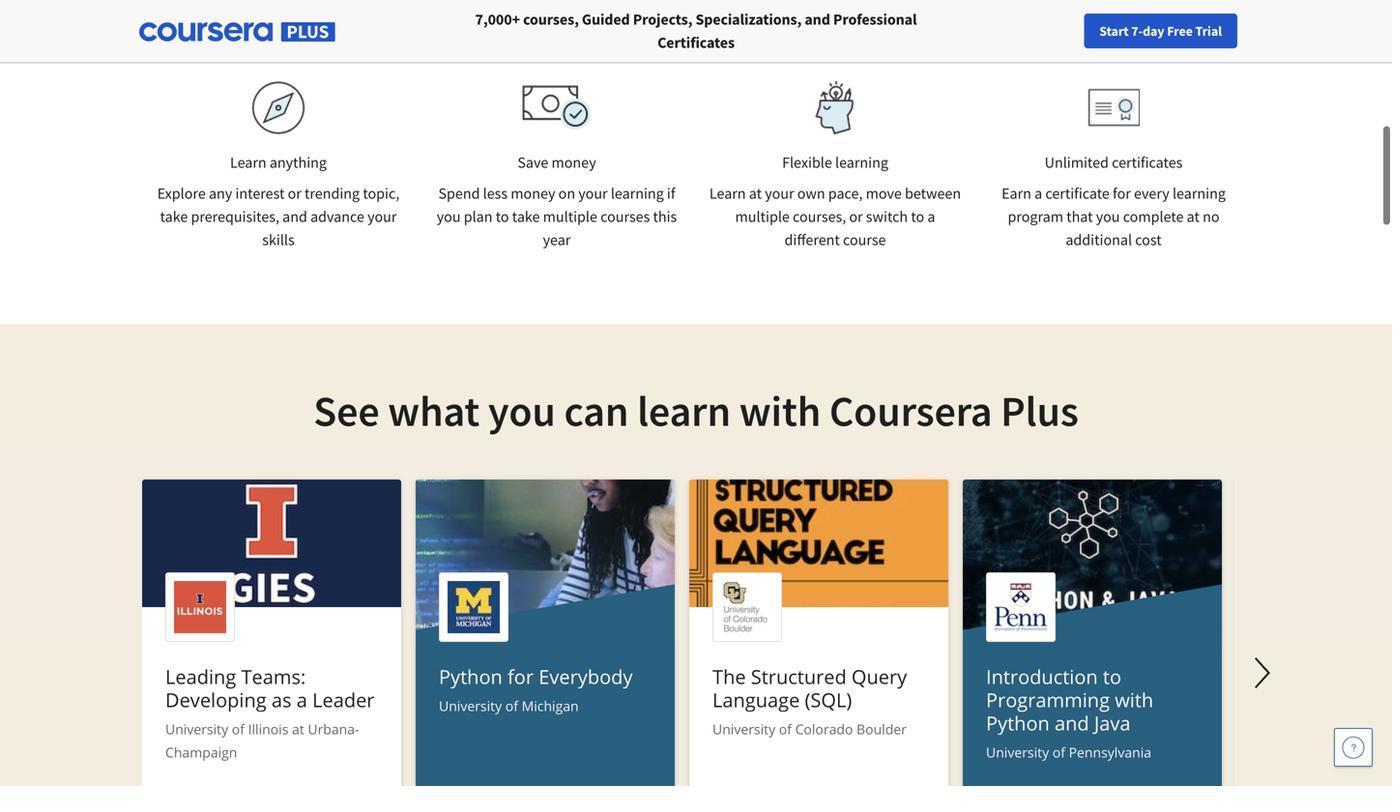 Task type: locate. For each thing, give the bounding box(es) containing it.
python inside introduction to programming with python and java university of pennsylvania
[[986, 710, 1050, 736]]

university down the programming
[[986, 743, 1049, 762]]

0 horizontal spatial take
[[160, 207, 188, 226]]

leading teams: developing as a leader. university of illinois at urbana-champaign. course element
[[142, 480, 401, 786]]

0 vertical spatial python
[[439, 663, 503, 690]]

1 horizontal spatial learning
[[835, 153, 889, 172]]

save money
[[518, 153, 596, 172]]

0 horizontal spatial to
[[496, 207, 509, 226]]

university inside leading teams: developing as a leader university of illinois at urbana- champaign
[[165, 720, 228, 738]]

multiple up different
[[735, 207, 790, 226]]

earn a certificate for every learning program that you complete at no additional cost
[[1002, 184, 1226, 249]]

university inside introduction to programming with python and java university of pennsylvania
[[986, 743, 1049, 762]]

multiple inside spend less money on your learning if you plan to take multiple courses this year
[[543, 207, 598, 226]]

2 take from the left
[[512, 207, 540, 226]]

your down 'topic,'
[[368, 207, 397, 226]]

2 horizontal spatial a
[[1035, 184, 1043, 203]]

no
[[1203, 207, 1220, 226]]

1 take from the left
[[160, 207, 188, 226]]

illinois
[[248, 720, 289, 738]]

(sql)
[[805, 687, 852, 713]]

a right earn
[[1035, 184, 1043, 203]]

multiple down 'on'
[[543, 207, 598, 226]]

0 horizontal spatial multiple
[[543, 207, 598, 226]]

trending
[[305, 184, 360, 203]]

you
[[437, 207, 461, 226], [1096, 207, 1120, 226], [488, 384, 556, 438]]

learn right if
[[710, 184, 746, 203]]

1 vertical spatial or
[[849, 207, 863, 226]]

for up michigan
[[508, 663, 534, 690]]

1 horizontal spatial a
[[928, 207, 936, 226]]

start 7-day free trial button
[[1084, 14, 1238, 48]]

teams:
[[241, 663, 306, 690]]

1 vertical spatial money
[[511, 184, 555, 203]]

1 horizontal spatial at
[[749, 184, 762, 203]]

introduction to programming with python and java. university of pennsylvania. specialization (4 courses) element
[[963, 480, 1222, 786]]

1 vertical spatial python
[[986, 710, 1050, 736]]

you up additional
[[1096, 207, 1120, 226]]

and up the skills
[[283, 207, 307, 226]]

query
[[852, 663, 907, 690]]

of left michigan
[[506, 697, 518, 715]]

money up 'on'
[[552, 153, 596, 172]]

pennsylvania
[[1069, 743, 1152, 762]]

courses, inside 7,000+ courses, guided projects, specializations, and professional certificates
[[523, 10, 579, 29]]

0 horizontal spatial for
[[508, 663, 534, 690]]

1 horizontal spatial learn
[[710, 184, 746, 203]]

0 horizontal spatial with
[[739, 384, 821, 438]]

urbana-
[[308, 720, 359, 738]]

0 vertical spatial learn
[[230, 153, 267, 172]]

help center image
[[1342, 736, 1365, 759]]

university
[[439, 697, 502, 715], [165, 720, 228, 738], [713, 720, 776, 738], [986, 743, 1049, 762]]

money down save
[[511, 184, 555, 203]]

courses, inside learn at your own pace, move between multiple courses, or switch to a different course
[[793, 207, 846, 226]]

0 vertical spatial courses,
[[523, 10, 579, 29]]

or inside explore any interest or trending topic, take prerequisites, and advance your skills
[[288, 184, 302, 203]]

with inside introduction to programming with python and java university of pennsylvania
[[1115, 687, 1154, 713]]

learning inside earn a certificate for every learning program that you complete at no additional cost
[[1173, 184, 1226, 203]]

you left can
[[488, 384, 556, 438]]

2 multiple from the left
[[735, 207, 790, 226]]

1 horizontal spatial multiple
[[735, 207, 790, 226]]

take down explore
[[160, 207, 188, 226]]

0 horizontal spatial or
[[288, 184, 302, 203]]

introduction
[[986, 663, 1098, 690]]

flexible
[[782, 153, 832, 172]]

1 vertical spatial at
[[1187, 207, 1200, 226]]

None search field
[[266, 12, 595, 51]]

unlimited
[[1045, 153, 1109, 172]]

0 horizontal spatial learn
[[230, 153, 267, 172]]

0 vertical spatial at
[[749, 184, 762, 203]]

your right 'on'
[[579, 184, 608, 203]]

0 horizontal spatial learning
[[611, 184, 664, 203]]

university up champaign
[[165, 720, 228, 738]]

at
[[749, 184, 762, 203], [1187, 207, 1200, 226], [292, 720, 304, 738]]

with up pennsylvania
[[1115, 687, 1154, 713]]

or down anything
[[288, 184, 302, 203]]

and inside 7,000+ courses, guided projects, specializations, and professional certificates
[[805, 10, 830, 29]]

java
[[1094, 710, 1131, 736]]

a
[[1035, 184, 1043, 203], [928, 207, 936, 226], [297, 687, 307, 713]]

find your new career
[[1016, 22, 1138, 40]]

of left colorado
[[779, 720, 792, 738]]

0 vertical spatial and
[[805, 10, 830, 29]]

of
[[506, 697, 518, 715], [232, 720, 245, 738], [779, 720, 792, 738], [1053, 743, 1066, 762]]

learning up courses on the top left
[[611, 184, 664, 203]]

anything
[[270, 153, 327, 172]]

for left every
[[1113, 184, 1131, 203]]

learn anything
[[230, 153, 327, 172]]

learn inside learn at your own pace, move between multiple courses, or switch to a different course
[[710, 184, 746, 203]]

2 vertical spatial a
[[297, 687, 307, 713]]

courses, right 7,000+
[[523, 10, 579, 29]]

1 vertical spatial with
[[1115, 687, 1154, 713]]

pace,
[[829, 184, 863, 203]]

2 horizontal spatial and
[[1055, 710, 1089, 736]]

python inside python for everybody university of michigan
[[439, 663, 503, 690]]

money
[[552, 153, 596, 172], [511, 184, 555, 203]]

the
[[713, 663, 746, 690]]

1 horizontal spatial you
[[488, 384, 556, 438]]

2 vertical spatial and
[[1055, 710, 1089, 736]]

to up "java"
[[1103, 663, 1122, 690]]

additional
[[1066, 230, 1132, 249]]

1 vertical spatial for
[[508, 663, 534, 690]]

your right find
[[1044, 22, 1070, 40]]

1 horizontal spatial courses,
[[793, 207, 846, 226]]

take inside explore any interest or trending topic, take prerequisites, and advance your skills
[[160, 207, 188, 226]]

you down spend
[[437, 207, 461, 226]]

multiple
[[543, 207, 598, 226], [735, 207, 790, 226]]

your left own
[[765, 184, 794, 203]]

1 horizontal spatial with
[[1115, 687, 1154, 713]]

learning inside spend less money on your learning if you plan to take multiple courses this year
[[611, 184, 664, 203]]

champaign
[[165, 743, 237, 762]]

colorado
[[795, 720, 853, 738]]

0 horizontal spatial at
[[292, 720, 304, 738]]

your
[[1044, 22, 1070, 40], [579, 184, 608, 203], [765, 184, 794, 203], [368, 207, 397, 226]]

and left professional
[[805, 10, 830, 29]]

learning
[[835, 153, 889, 172], [611, 184, 664, 203], [1173, 184, 1226, 203]]

0 horizontal spatial python
[[439, 663, 503, 690]]

0 horizontal spatial you
[[437, 207, 461, 226]]

7,000+
[[475, 10, 520, 29]]

1 horizontal spatial take
[[512, 207, 540, 226]]

2 vertical spatial at
[[292, 720, 304, 738]]

1 horizontal spatial to
[[911, 207, 925, 226]]

you inside spend less money on your learning if you plan to take multiple courses this year
[[437, 207, 461, 226]]

of left the illinois
[[232, 720, 245, 738]]

learn at your own pace, move between multiple courses, or switch to a different course
[[710, 184, 961, 249]]

to inside introduction to programming with python and java university of pennsylvania
[[1103, 663, 1122, 690]]

python
[[439, 663, 503, 690], [986, 710, 1050, 736]]

1 multiple from the left
[[543, 207, 598, 226]]

a inside leading teams: developing as a leader university of illinois at urbana- champaign
[[297, 687, 307, 713]]

spend less money on your learning if you plan to take multiple courses this year
[[437, 184, 677, 249]]

leading teams: developing as a leader university of illinois at urbana- champaign
[[165, 663, 375, 762]]

0 vertical spatial with
[[739, 384, 821, 438]]

at left own
[[749, 184, 762, 203]]

the structured query language (sql). university of colorado boulder. course element
[[689, 480, 949, 786]]

at left no
[[1187, 207, 1200, 226]]

learn
[[637, 384, 731, 438]]

with right learn
[[739, 384, 821, 438]]

1 horizontal spatial for
[[1113, 184, 1131, 203]]

to
[[496, 207, 509, 226], [911, 207, 925, 226], [1103, 663, 1122, 690]]

university left michigan
[[439, 697, 502, 715]]

1 horizontal spatial python
[[986, 710, 1050, 736]]

of left pennsylvania
[[1053, 743, 1066, 762]]

1 vertical spatial courses,
[[793, 207, 846, 226]]

learn for learn at your own pace, move between multiple courses, or switch to a different course
[[710, 184, 746, 203]]

to right "plan"
[[496, 207, 509, 226]]

0 vertical spatial for
[[1113, 184, 1131, 203]]

learn
[[230, 153, 267, 172], [710, 184, 746, 203]]

with
[[739, 384, 821, 438], [1115, 687, 1154, 713]]

1 vertical spatial and
[[283, 207, 307, 226]]

a down between at the right top of page
[[928, 207, 936, 226]]

and inside explore any interest or trending topic, take prerequisites, and advance your skills
[[283, 207, 307, 226]]

1 vertical spatial a
[[928, 207, 936, 226]]

7-
[[1132, 22, 1143, 40]]

and
[[805, 10, 830, 29], [283, 207, 307, 226], [1055, 710, 1089, 736]]

or up "course"
[[849, 207, 863, 226]]

see
[[314, 384, 380, 438]]

0 horizontal spatial and
[[283, 207, 307, 226]]

if
[[667, 184, 675, 203]]

0 horizontal spatial a
[[297, 687, 307, 713]]

show notifications image
[[1168, 24, 1191, 47]]

learning for spend less money on your learning if you plan to take multiple courses this year
[[611, 184, 664, 203]]

take
[[160, 207, 188, 226], [512, 207, 540, 226]]

guided
[[582, 10, 630, 29]]

coursera image
[[23, 16, 146, 47]]

every
[[1134, 184, 1170, 203]]

1 vertical spatial learn
[[710, 184, 746, 203]]

a inside earn a certificate for every learning program that you complete at no additional cost
[[1035, 184, 1043, 203]]

2 horizontal spatial learning
[[1173, 184, 1226, 203]]

university down language
[[713, 720, 776, 738]]

take inside spend less money on your learning if you plan to take multiple courses this year
[[512, 207, 540, 226]]

a right as on the bottom of page
[[297, 687, 307, 713]]

you inside earn a certificate for every learning program that you complete at no additional cost
[[1096, 207, 1120, 226]]

certificates
[[1112, 153, 1183, 172]]

2 horizontal spatial to
[[1103, 663, 1122, 690]]

take right "plan"
[[512, 207, 540, 226]]

to down between at the right top of page
[[911, 207, 925, 226]]

university inside the structured query language (sql) university of colorado boulder
[[713, 720, 776, 738]]

2 horizontal spatial at
[[1187, 207, 1200, 226]]

learn up interest at the top left of page
[[230, 153, 267, 172]]

1 horizontal spatial or
[[849, 207, 863, 226]]

at right the illinois
[[292, 720, 304, 738]]

0 vertical spatial a
[[1035, 184, 1043, 203]]

courses, up different
[[793, 207, 846, 226]]

learning up no
[[1173, 184, 1226, 203]]

that
[[1067, 207, 1093, 226]]

move
[[866, 184, 902, 203]]

and inside introduction to programming with python and java university of pennsylvania
[[1055, 710, 1089, 736]]

and left "java"
[[1055, 710, 1089, 736]]

2 horizontal spatial you
[[1096, 207, 1120, 226]]

0 horizontal spatial courses,
[[523, 10, 579, 29]]

0 vertical spatial or
[[288, 184, 302, 203]]

professional
[[833, 10, 917, 29]]

python for everybody. university of michigan. specialization (5 courses) element
[[416, 480, 675, 786]]

programming
[[986, 687, 1110, 713]]

1 horizontal spatial and
[[805, 10, 830, 29]]

earn
[[1002, 184, 1032, 203]]

learning up pace,
[[835, 153, 889, 172]]

own
[[798, 184, 825, 203]]



Task type: describe. For each thing, give the bounding box(es) containing it.
flexible learning
[[782, 153, 889, 172]]

python for everybody university of michigan
[[439, 663, 633, 715]]

plus
[[1001, 384, 1079, 438]]

find
[[1016, 22, 1041, 40]]

of inside leading teams: developing as a leader university of illinois at urbana- champaign
[[232, 720, 245, 738]]

skills
[[262, 230, 295, 249]]

and for specializations,
[[805, 10, 830, 29]]

topic,
[[363, 184, 400, 203]]

plan
[[464, 207, 493, 226]]

what
[[388, 384, 480, 438]]

switch
[[866, 207, 908, 226]]

for inside earn a certificate for every learning program that you complete at no additional cost
[[1113, 184, 1131, 203]]

learning for earn a certificate for every learning program that you complete at no additional cost
[[1173, 184, 1226, 203]]

can
[[564, 384, 629, 438]]

boulder
[[857, 720, 907, 738]]

complete
[[1123, 207, 1184, 226]]

as
[[272, 687, 292, 713]]

to inside spend less money on your learning if you plan to take multiple courses this year
[[496, 207, 509, 226]]

certificates
[[658, 33, 735, 52]]

between
[[905, 184, 961, 203]]

of inside the structured query language (sql) university of colorado boulder
[[779, 720, 792, 738]]

save money image
[[522, 85, 592, 131]]

flexible learning image
[[802, 81, 869, 134]]

any
[[209, 184, 232, 203]]

course
[[843, 230, 886, 249]]

start 7-day free trial
[[1100, 22, 1222, 40]]

year
[[543, 230, 571, 249]]

program
[[1008, 207, 1064, 226]]

courses
[[601, 207, 650, 226]]

at inside leading teams: developing as a leader university of illinois at urbana- champaign
[[292, 720, 304, 738]]

certificate
[[1046, 184, 1110, 203]]

coursera
[[830, 384, 993, 438]]

trial
[[1196, 22, 1222, 40]]

of inside introduction to programming with python and java university of pennsylvania
[[1053, 743, 1066, 762]]

learn for learn anything
[[230, 153, 267, 172]]

7,000+ courses, guided projects, specializations, and professional certificates
[[475, 10, 917, 52]]

save
[[518, 153, 549, 172]]

coursera plus image
[[139, 22, 336, 42]]

explore
[[157, 184, 206, 203]]

your inside learn at your own pace, move between multiple courses, or switch to a different course
[[765, 184, 794, 203]]

at inside earn a certificate for every learning program that you complete at no additional cost
[[1187, 207, 1200, 226]]

cost
[[1135, 230, 1162, 249]]

money inside spend less money on your learning if you plan to take multiple courses this year
[[511, 184, 555, 203]]

developing
[[165, 687, 267, 713]]

explore any interest or trending topic, take prerequisites, and advance your skills
[[157, 184, 400, 249]]

leader
[[312, 687, 375, 713]]

career
[[1100, 22, 1138, 40]]

language
[[713, 687, 800, 713]]

your inside spend less money on your learning if you plan to take multiple courses this year
[[579, 184, 608, 203]]

this
[[653, 207, 677, 226]]

different
[[785, 230, 840, 249]]

specializations,
[[696, 10, 802, 29]]

advance
[[310, 207, 364, 226]]

and for python
[[1055, 710, 1089, 736]]

to inside learn at your own pace, move between multiple courses, or switch to a different course
[[911, 207, 925, 226]]

learn anything image
[[252, 81, 305, 134]]

leading
[[165, 663, 236, 690]]

see what you can learn with coursera plus
[[314, 384, 1079, 438]]

or inside learn at your own pace, move between multiple courses, or switch to a different course
[[849, 207, 863, 226]]

at inside learn at your own pace, move between multiple courses, or switch to a different course
[[749, 184, 762, 203]]

of inside python for everybody university of michigan
[[506, 697, 518, 715]]

on
[[559, 184, 575, 203]]

spend
[[438, 184, 480, 203]]

start
[[1100, 22, 1129, 40]]

0 vertical spatial money
[[552, 153, 596, 172]]

projects,
[[633, 10, 693, 29]]

structured
[[751, 663, 847, 690]]

the structured query language (sql) university of colorado boulder
[[713, 663, 907, 738]]

for inside python for everybody university of michigan
[[508, 663, 534, 690]]

find your new career link
[[1007, 19, 1147, 44]]

less
[[483, 184, 508, 203]]

day
[[1143, 22, 1165, 40]]

a inside learn at your own pace, move between multiple courses, or switch to a different course
[[928, 207, 936, 226]]

new
[[1072, 22, 1098, 40]]

multiple inside learn at your own pace, move between multiple courses, or switch to a different course
[[735, 207, 790, 226]]

everybody
[[539, 663, 633, 690]]

michigan
[[522, 697, 579, 715]]

university inside python for everybody university of michigan
[[439, 697, 502, 715]]

introduction to programming with python and java university of pennsylvania
[[986, 663, 1154, 762]]

next slide image
[[1240, 650, 1286, 696]]

your inside explore any interest or trending topic, take prerequisites, and advance your skills
[[368, 207, 397, 226]]

prerequisites,
[[191, 207, 279, 226]]

interest
[[235, 184, 285, 203]]

unlimited certificates
[[1045, 153, 1183, 172]]

free
[[1167, 22, 1193, 40]]

unlimited certificates image
[[1088, 88, 1140, 127]]



Task type: vqa. For each thing, say whether or not it's contained in the screenshot.


